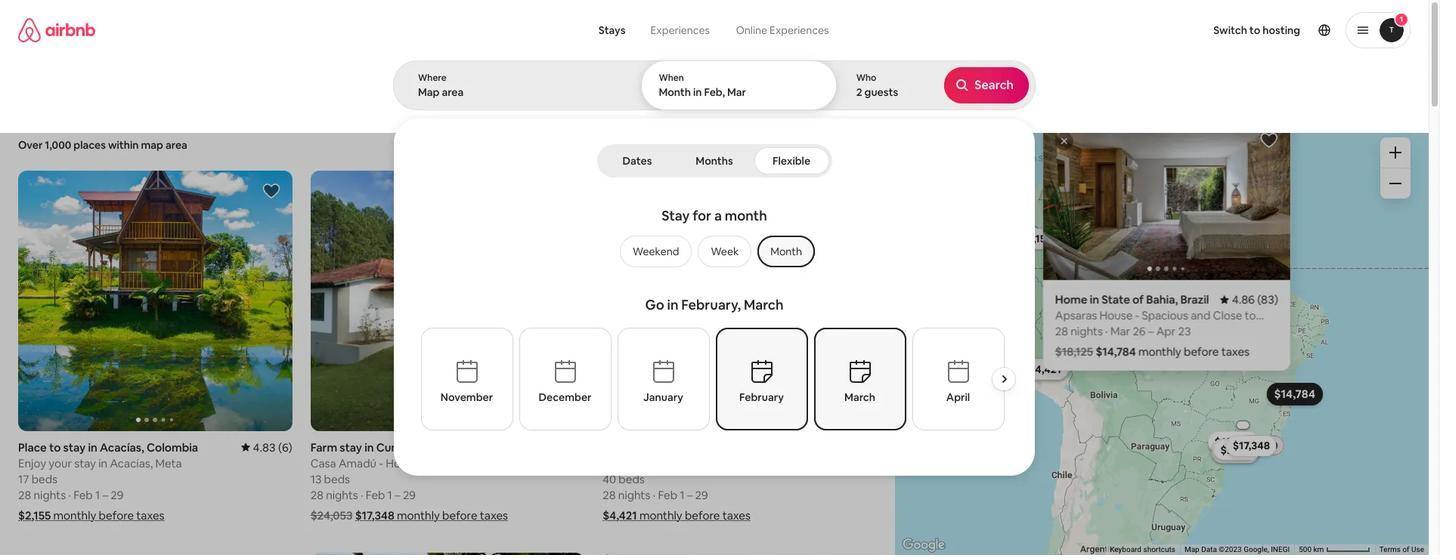 Task type: locate. For each thing, give the bounding box(es) containing it.
– inside 40 beds 28 nights · feb 1 – 29 $4,421 monthly before taxes
[[687, 488, 693, 503]]

0 horizontal spatial $4,421
[[603, 509, 637, 523]]

add to wishlist: place to stay in acacías, colombia image
[[262, 182, 280, 200]]

stay up your
[[63, 441, 86, 455]]

0 horizontal spatial of
[[1133, 292, 1144, 307]]

month inside group
[[771, 245, 802, 259]]

$4,421 down 40
[[603, 509, 637, 523]]

stay up the amadú
[[340, 441, 362, 455]]

4.86 (83)
[[1233, 292, 1279, 307]]

data
[[1202, 546, 1218, 554]]

28 inside 40 beds 28 nights · feb 1 – 29 $4,421 monthly before taxes
[[603, 488, 616, 503]]

28 down 13 at the bottom left
[[311, 488, 324, 503]]

1 horizontal spatial experiences
[[770, 23, 829, 37]]

1 vertical spatial 23
[[533, 456, 545, 471]]

$5,624
[[1220, 446, 1253, 460]]

tab list
[[600, 144, 829, 178]]

in inside when month in feb, mar
[[694, 85, 702, 99]]

a
[[715, 207, 722, 225]]

taxes inside 28 nights · mar 26 – apr 23 $18,125 $14,784 monthly before taxes
[[1222, 344, 1250, 359]]

2 experiences from the left
[[770, 23, 829, 37]]

feb
[[73, 488, 93, 503], [366, 488, 385, 503], [658, 488, 678, 503]]

group inside stay for a month group
[[614, 236, 815, 268]]

4.83 (6)
[[253, 441, 292, 455]]

february button
[[716, 328, 808, 431]]

monthly inside 40 beds 28 nights · feb 1 – 29 $4,421 monthly before taxes
[[640, 509, 683, 523]]

500 km button
[[1295, 545, 1376, 556]]

november
[[441, 391, 493, 405]]

0 vertical spatial $2,155
[[1021, 232, 1052, 246]]

4.83 out of 5 average rating,  6 reviews image
[[241, 441, 292, 455]]

monthly inside 28 nights · mar 26 – apr 23 $18,125 $14,784 monthly before taxes
[[1139, 344, 1182, 359]]

2 horizontal spatial beds
[[619, 472, 645, 487]]

to up your
[[49, 441, 61, 455]]

of left use
[[1403, 546, 1410, 554]]

zoom in image
[[1390, 147, 1402, 159]]

1 horizontal spatial feb
[[366, 488, 385, 503]]

0 horizontal spatial month
[[659, 85, 691, 99]]

$18,961 button
[[1208, 432, 1259, 453]]

0 vertical spatial $4,421
[[1029, 363, 1062, 376]]

28 inside place to stay in acacías, colombia enjoy your stay in acacías, meta 17 beds 28 nights · feb 1 – 29 $2,155 monthly before taxes
[[18, 488, 31, 503]]

$4,421 down $18,125
[[1029, 363, 1062, 376]]

0 vertical spatial march
[[744, 296, 784, 314]]

0 vertical spatial $17,348
[[1233, 439, 1271, 453]]

beds inside 40 beds 28 nights · feb 1 – 29 $4,421 monthly before taxes
[[619, 472, 645, 487]]

stay inside 'farm stay in cunha, brazil casa amadú - holiday weeks available dec 23 jan 24 13 beds 28 nights · feb 1 – 29 $24,053 $17,348 monthly before taxes'
[[340, 441, 362, 455]]

group for home in state of bahia, brazil
[[1044, 120, 1441, 280]]

group
[[0, 61, 1150, 120], [1044, 120, 1441, 280], [18, 171, 292, 432], [311, 171, 585, 432], [603, 171, 877, 432], [614, 236, 815, 268]]

beds down casa
[[324, 472, 350, 487]]

1 horizontal spatial of
[[1403, 546, 1410, 554]]

casa
[[311, 456, 336, 471]]

0 vertical spatial $14,784
[[1096, 344, 1137, 359]]

1 horizontal spatial brazil
[[1181, 292, 1210, 307]]

beds down enjoy
[[31, 472, 57, 487]]

feb inside place to stay in acacías, colombia enjoy your stay in acacías, meta 17 beds 28 nights · feb 1 – 29 $2,155 monthly before taxes
[[73, 488, 93, 503]]

beds inside 'farm stay in cunha, brazil casa amadú - holiday weeks available dec 23 jan 24 13 beds 28 nights · feb 1 – 29 $24,053 $17,348 monthly before taxes'
[[324, 472, 350, 487]]

holiday
[[386, 456, 425, 471]]

$4,421 inside 40 beds 28 nights · feb 1 – 29 $4,421 monthly before taxes
[[603, 509, 637, 523]]

keyboard shortcuts button
[[1110, 545, 1176, 556]]

private
[[1007, 97, 1036, 109]]

$12,966 button
[[1211, 436, 1264, 457]]

before inside place to stay in acacías, colombia enjoy your stay in acacías, meta 17 beds 28 nights · feb 1 – 29 $2,155 monthly before taxes
[[99, 509, 134, 523]]

0 horizontal spatial feb
[[73, 488, 93, 503]]

26
[[1133, 324, 1146, 338]]

$17,348 button
[[1227, 436, 1278, 457]]

before inside 40 beds 28 nights · feb 1 – 29 $4,421 monthly before taxes
[[685, 509, 720, 523]]

close image
[[1060, 136, 1069, 146]]

1 horizontal spatial $4,421
[[1029, 363, 1062, 376]]

terms
[[1380, 546, 1401, 554]]

add to wishlist image
[[1261, 131, 1279, 149]]

1 horizontal spatial mar
[[1111, 324, 1131, 338]]

0 horizontal spatial 23
[[533, 456, 545, 471]]

4.86 out of 5 average rating,  83 reviews image
[[1221, 292, 1279, 307]]

4.83
[[253, 441, 276, 455]]

in inside "group"
[[668, 296, 679, 314]]

0 vertical spatial of
[[1133, 292, 1144, 307]]

1 beds from the left
[[31, 472, 57, 487]]

1 horizontal spatial 29
[[403, 488, 416, 503]]

in right go
[[668, 296, 679, 314]]

to for switch
[[1250, 23, 1261, 37]]

1 inside place to stay in acacías, colombia enjoy your stay in acacías, meta 17 beds 28 nights · feb 1 – 29 $2,155 monthly before taxes
[[95, 488, 100, 503]]

$6,224 button
[[1211, 441, 1259, 462]]

·
[[1106, 324, 1109, 338], [68, 488, 71, 503], [361, 488, 363, 503], [653, 488, 656, 503]]

0 vertical spatial mar
[[728, 85, 747, 99]]

$12,966
[[1218, 440, 1257, 453]]

29 inside 40 beds 28 nights · feb 1 – 29 $4,421 monthly before taxes
[[695, 488, 708, 503]]

– inside 'farm stay in cunha, brazil casa amadú - holiday weeks available dec 23 jan 24 13 beds 28 nights · feb 1 – 29 $24,053 $17,348 monthly before taxes'
[[395, 488, 401, 503]]

surfing
[[946, 97, 977, 109]]

$14,784 down the 26
[[1096, 344, 1137, 359]]

23 right apr
[[1179, 324, 1192, 338]]

0 horizontal spatial $14,784
[[1096, 344, 1137, 359]]

0 vertical spatial brazil
[[1181, 292, 1210, 307]]

0 horizontal spatial $17,348
[[355, 509, 395, 523]]

your
[[49, 456, 72, 471]]

0 horizontal spatial mar
[[728, 85, 747, 99]]

0 vertical spatial month
[[659, 85, 691, 99]]

$14,784 button
[[1267, 383, 1323, 406]]

2 feb from the left
[[366, 488, 385, 503]]

acacías, left meta
[[110, 456, 153, 471]]

3 29 from the left
[[695, 488, 708, 503]]

28 inside 28 nights · mar 26 – apr 23 $18,125 $14,784 monthly before taxes
[[1056, 324, 1069, 338]]

1 29 from the left
[[111, 488, 124, 503]]

1 horizontal spatial 23
[[1179, 324, 1192, 338]]

nights
[[1071, 324, 1103, 338], [34, 488, 66, 503], [326, 488, 358, 503], [619, 488, 651, 503]]

$2,155 inside place to stay in acacías, colombia enjoy your stay in acacías, meta 17 beds 28 nights · feb 1 – 29 $2,155 monthly before taxes
[[18, 509, 51, 523]]

map
[[141, 138, 163, 152]]

experiences up the when
[[651, 23, 710, 37]]

places
[[74, 138, 106, 152]]

$9,777 button
[[1214, 440, 1261, 461]]

2 horizontal spatial 29
[[695, 488, 708, 503]]

$24,053
[[311, 509, 353, 523]]

weeks
[[427, 456, 460, 471]]

map
[[1185, 546, 1200, 554]]

nights inside 28 nights · mar 26 – apr 23 $18,125 $14,784 monthly before taxes
[[1071, 324, 1103, 338]]

1 vertical spatial $2,155
[[18, 509, 51, 523]]

group for farm stay in cunha, brazil
[[311, 171, 585, 432]]

1
[[1401, 14, 1404, 24], [95, 488, 100, 503], [388, 488, 392, 503], [680, 488, 685, 503]]

0 horizontal spatial beds
[[31, 472, 57, 487]]

in up the amadú
[[365, 441, 374, 455]]

dates
[[623, 154, 652, 168]]

experiences button
[[638, 15, 723, 45]]

map data ©2023 google, inegi
[[1185, 546, 1290, 554]]

$14,784
[[1096, 344, 1137, 359], [1275, 387, 1316, 402]]

profile element
[[876, 0, 1411, 61]]

1 horizontal spatial $14,784
[[1275, 387, 1316, 402]]

1 vertical spatial of
[[1403, 546, 1410, 554]]

amazing
[[574, 97, 612, 109]]

weekend
[[633, 245, 680, 259]]

1 experiences from the left
[[651, 23, 710, 37]]

stays tab panel
[[393, 61, 1036, 476]]

in inside region
[[1090, 292, 1100, 307]]

beds
[[31, 472, 57, 487], [324, 472, 350, 487], [619, 472, 645, 487]]

place
[[18, 441, 47, 455]]

month
[[725, 207, 768, 225]]

stay right your
[[74, 456, 96, 471]]

0 horizontal spatial 29
[[111, 488, 124, 503]]

state
[[1102, 292, 1131, 307]]

· inside place to stay in acacías, colombia enjoy your stay in acacías, meta 17 beds 28 nights · feb 1 – 29 $2,155 monthly before taxes
[[68, 488, 71, 503]]

28 down 17
[[18, 488, 31, 503]]

2 29 from the left
[[403, 488, 416, 503]]

month down the when
[[659, 85, 691, 99]]

1 feb from the left
[[73, 488, 93, 503]]

to inside place to stay in acacías, colombia enjoy your stay in acacías, meta 17 beds 28 nights · feb 1 – 29 $2,155 monthly before taxes
[[49, 441, 61, 455]]

1 vertical spatial to
[[49, 441, 61, 455]]

1 vertical spatial brazil
[[416, 441, 445, 455]]

3 beds from the left
[[619, 472, 645, 487]]

in left state
[[1090, 292, 1100, 307]]

2 beds from the left
[[324, 472, 350, 487]]

mar inside when month in feb, mar
[[728, 85, 747, 99]]

mar right feb,
[[728, 85, 747, 99]]

1 vertical spatial $14,784
[[1275, 387, 1316, 402]]

1 horizontal spatial $17,348
[[1233, 439, 1271, 453]]

to right switch
[[1250, 23, 1261, 37]]

group containing weekend
[[614, 236, 815, 268]]

1 vertical spatial mar
[[1111, 324, 1131, 338]]

brazil right bahia,
[[1181, 292, 1210, 307]]

keyboard shortcuts
[[1110, 546, 1176, 554]]

23
[[1179, 324, 1192, 338], [533, 456, 545, 471]]

jan
[[548, 456, 563, 471]]

place to stay in acacías, colombia enjoy your stay in acacías, meta 17 beds 28 nights · feb 1 – 29 $2,155 monthly before taxes
[[18, 441, 198, 523]]

40 beds 28 nights · feb 1 – 29 $4,421 monthly before taxes
[[603, 472, 751, 523]]

tab list containing dates
[[600, 144, 829, 178]]

$4,421
[[1029, 363, 1062, 376], [603, 509, 637, 523]]

beds right 40
[[619, 472, 645, 487]]

1 horizontal spatial $2,155
[[1021, 232, 1052, 246]]

homes
[[887, 97, 916, 109]]

1 horizontal spatial to
[[1250, 23, 1261, 37]]

1 inside 'farm stay in cunha, brazil casa amadú - holiday weeks available dec 23 jan 24 13 beds 28 nights · feb 1 – 29 $24,053 $17,348 monthly before taxes'
[[388, 488, 392, 503]]

1 vertical spatial march
[[845, 391, 876, 405]]

group inside google map
showing 30 stays. region
[[1044, 120, 1441, 280]]

to inside switch to hosting link
[[1250, 23, 1261, 37]]

group for place to stay in acacías, colombia
[[18, 171, 292, 432]]

mar left the 26
[[1111, 324, 1131, 338]]

acacías, left colombia
[[100, 441, 144, 455]]

0 vertical spatial to
[[1250, 23, 1261, 37]]

march
[[744, 296, 784, 314], [845, 391, 876, 405]]

$14,784 up $3,730 button
[[1275, 387, 1316, 402]]

march button
[[814, 328, 906, 431]]

km
[[1314, 546, 1325, 554]]

$4,336
[[1029, 362, 1063, 376]]

28 up $18,125
[[1056, 324, 1069, 338]]

(83)
[[1258, 292, 1279, 307]]

domes
[[669, 97, 699, 109]]

0 vertical spatial 23
[[1179, 324, 1192, 338]]

0 horizontal spatial experiences
[[651, 23, 710, 37]]

1 horizontal spatial march
[[845, 391, 876, 405]]

$2,155 button
[[1015, 228, 1059, 250]]

of right state
[[1133, 292, 1144, 307]]

1 vertical spatial month
[[771, 245, 802, 259]]

28 down 40
[[603, 488, 616, 503]]

cunha,
[[376, 441, 414, 455]]

brazil up weeks
[[416, 441, 445, 455]]

enjoy
[[18, 456, 46, 471]]

month right week
[[771, 245, 802, 259]]

1 vertical spatial $4,421
[[603, 509, 637, 523]]

–
[[1149, 324, 1154, 338], [102, 488, 108, 503], [395, 488, 401, 503], [687, 488, 693, 503]]

0 horizontal spatial brazil
[[416, 441, 445, 455]]

meta
[[155, 456, 182, 471]]

2 horizontal spatial feb
[[658, 488, 678, 503]]

in left feb,
[[694, 85, 702, 99]]

3 feb from the left
[[658, 488, 678, 503]]

feb inside 'farm stay in cunha, brazil casa amadú - holiday weeks available dec 23 jan 24 13 beds 28 nights · feb 1 – 29 $24,053 $17,348 monthly before taxes'
[[366, 488, 385, 503]]

1 horizontal spatial month
[[771, 245, 802, 259]]

0 horizontal spatial to
[[49, 441, 61, 455]]

in right your
[[99, 456, 108, 471]]

-
[[379, 456, 383, 471]]

experiences right online at top
[[770, 23, 829, 37]]

before inside 28 nights · mar 26 – apr 23 $18,125 $14,784 monthly before taxes
[[1184, 344, 1220, 359]]

stay
[[63, 441, 86, 455], [340, 441, 362, 455], [74, 456, 96, 471]]

1 horizontal spatial beds
[[324, 472, 350, 487]]

terms of use link
[[1380, 546, 1425, 554]]

0 horizontal spatial $2,155
[[18, 509, 51, 523]]

brazil inside 'farm stay in cunha, brazil casa amadú - holiday weeks available dec 23 jan 24 13 beds 28 nights · feb 1 – 29 $24,053 $17,348 monthly before taxes'
[[416, 441, 445, 455]]

None search field
[[393, 0, 1036, 476]]

1 vertical spatial $17,348
[[355, 509, 395, 523]]

feb,
[[705, 85, 725, 99]]

23 left jan
[[533, 456, 545, 471]]



Task type: describe. For each thing, give the bounding box(es) containing it.
switch
[[1214, 23, 1248, 37]]

stays
[[599, 23, 626, 37]]

terms of use
[[1380, 546, 1425, 554]]

17
[[18, 472, 29, 487]]

over 1,000 places within map area
[[18, 138, 187, 152]]

january
[[644, 391, 684, 405]]

taxes inside 40 beds 28 nights · feb 1 – 29 $4,421 monthly before taxes
[[723, 509, 751, 523]]

what can we help you find? tab list
[[587, 15, 723, 45]]

over
[[18, 138, 43, 152]]

29 inside 'farm stay in cunha, brazil casa amadú - holiday weeks available dec 23 jan 24 13 beds 28 nights · feb 1 – 29 $24,053 $17,348 monthly before taxes'
[[403, 488, 416, 503]]

april button
[[913, 328, 1005, 431]]

$4,421 inside button
[[1029, 363, 1062, 376]]

in right place
[[88, 441, 97, 455]]

islands
[[802, 97, 831, 109]]

0 vertical spatial acacías,
[[100, 441, 144, 455]]

$4,921
[[1221, 443, 1253, 457]]

google image
[[899, 536, 949, 556]]

0 horizontal spatial march
[[744, 296, 784, 314]]

· inside 'farm stay in cunha, brazil casa amadú - holiday weeks available dec 23 jan 24 13 beds 28 nights · feb 1 – 29 $24,053 $17,348 monthly before taxes'
[[361, 488, 363, 503]]

©2023
[[1219, 546, 1242, 554]]

use
[[1412, 546, 1425, 554]]

$3,730
[[1245, 439, 1279, 453]]

go in february, march
[[646, 296, 784, 314]]

month inside when month in feb, mar
[[659, 85, 691, 99]]

online experiences
[[736, 23, 829, 37]]

hosting
[[1263, 23, 1301, 37]]

home in state of bahia, brazil
[[1056, 292, 1210, 307]]

flexible
[[773, 154, 811, 168]]

trending
[[377, 97, 415, 109]]

go
[[646, 296, 665, 314]]

$2,155 inside $2,155 button
[[1021, 232, 1052, 246]]

$14,784 inside 28 nights · mar 26 – apr 23 $18,125 $14,784 monthly before taxes
[[1096, 344, 1137, 359]]

monthly inside place to stay in acacías, colombia enjoy your stay in acacías, meta 17 beds 28 nights · feb 1 – 29 $2,155 monthly before taxes
[[53, 509, 96, 523]]

go in february, march group
[[421, 290, 1022, 457]]

2
[[857, 85, 863, 99]]

feb inside 40 beds 28 nights · feb 1 – 29 $4,421 monthly before taxes
[[658, 488, 678, 503]]

to for place
[[49, 441, 61, 455]]

$5,624 button
[[1213, 443, 1260, 464]]

farm stay in cunha, brazil casa amadú - holiday weeks available dec 23 jan 24 13 beds 28 nights · feb 1 – 29 $24,053 $17,348 monthly before taxes
[[311, 441, 578, 523]]

$17,348 inside 'farm stay in cunha, brazil casa amadú - holiday weeks available dec 23 jan 24 13 beds 28 nights · feb 1 – 29 $24,053 $17,348 monthly before taxes'
[[355, 509, 395, 523]]

january button
[[618, 328, 710, 431]]

taxes inside 'farm stay in cunha, brazil casa amadú - holiday weeks available dec 23 jan 24 13 beds 28 nights · feb 1 – 29 $24,053 $17,348 monthly before taxes'
[[480, 509, 508, 523]]

within
[[108, 138, 139, 152]]

500
[[1300, 546, 1312, 554]]

brazil inside google map
showing 30 stays. region
[[1181, 292, 1210, 307]]

40
[[603, 472, 616, 487]]

taxes inside place to stay in acacías, colombia enjoy your stay in acacías, meta 17 beds 28 nights · feb 1 – 29 $2,155 monthly before taxes
[[136, 509, 165, 523]]

1 inside 40 beds 28 nights · feb 1 – 29 $4,421 monthly before taxes
[[680, 488, 685, 503]]

inegi
[[1272, 546, 1290, 554]]

none search field containing stay for a month
[[393, 0, 1036, 476]]

$4,921 button
[[1214, 439, 1260, 461]]

flexible button
[[754, 147, 829, 175]]

29 inside place to stay in acacías, colombia enjoy your stay in acacías, meta 17 beds 28 nights · feb 1 – 29 $2,155 monthly before taxes
[[111, 488, 124, 503]]

february
[[740, 391, 784, 405]]

december
[[539, 391, 592, 405]]

who
[[857, 72, 877, 84]]

online experiences link
[[723, 15, 843, 45]]

nights inside 40 beds 28 nights · feb 1 – 29 $4,421 monthly before taxes
[[619, 488, 651, 503]]

farm
[[311, 441, 337, 455]]

april
[[947, 391, 970, 405]]

private rooms
[[1007, 97, 1066, 109]]

home
[[1056, 292, 1088, 307]]

display total before taxes switch
[[1371, 81, 1398, 99]]

24
[[566, 456, 578, 471]]

· inside 40 beds 28 nights · feb 1 – 29 $4,421 monthly before taxes
[[653, 488, 656, 503]]

1 vertical spatial acacías,
[[110, 456, 153, 471]]

golfing
[[513, 97, 545, 109]]

mar inside 28 nights · mar 26 – apr 23 $18,125 $14,784 monthly before taxes
[[1111, 324, 1131, 338]]

week
[[711, 245, 739, 259]]

boats
[[450, 97, 475, 109]]

nights inside 'farm stay in cunha, brazil casa amadú - holiday weeks available dec 23 jan 24 13 beds 28 nights · feb 1 – 29 $24,053 $17,348 monthly before taxes'
[[326, 488, 358, 503]]

1 button
[[1346, 12, 1411, 48]]

$3,730 button
[[1239, 435, 1285, 456]]

(6)
[[278, 441, 292, 455]]

1 inside dropdown button
[[1401, 14, 1404, 24]]

dates button
[[600, 147, 675, 175]]

$4,336 button
[[1022, 359, 1070, 380]]

before inside 'farm stay in cunha, brazil casa amadú - holiday weeks available dec 23 jan 24 13 beds 28 nights · feb 1 – 29 $24,053 $17,348 monthly before taxes'
[[443, 509, 478, 523]]

group containing amazing views
[[0, 61, 1150, 120]]

$4,745 $3,730 $14,784
[[1220, 387, 1316, 456]]

$17,348 inside $17,348 'button'
[[1233, 439, 1271, 453]]

experiences inside button
[[651, 23, 710, 37]]

shortcuts
[[1144, 546, 1176, 554]]

guests
[[865, 85, 899, 99]]

23 inside 'farm stay in cunha, brazil casa amadú - holiday weeks available dec 23 jan 24 13 beds 28 nights · feb 1 – 29 $24,053 $17,348 monthly before taxes'
[[533, 456, 545, 471]]

28 nights · mar 26 – apr 23 $18,125 $14,784 monthly before taxes
[[1056, 324, 1250, 359]]

area
[[166, 138, 187, 152]]

beds inside place to stay in acacías, colombia enjoy your stay in acacías, meta 17 beds 28 nights · feb 1 – 29 $2,155 monthly before taxes
[[31, 472, 57, 487]]

when
[[659, 72, 684, 84]]

apr
[[1157, 324, 1176, 338]]

Where field
[[418, 85, 616, 99]]

rooms
[[1038, 97, 1066, 109]]

zoom out image
[[1390, 178, 1402, 190]]

tab list inside "stays" tab panel
[[600, 144, 829, 178]]

earth homes
[[862, 97, 916, 109]]

stays button
[[587, 15, 638, 45]]

28 inside 'farm stay in cunha, brazil casa amadú - holiday weeks available dec 23 jan 24 13 beds 28 nights · feb 1 – 29 $24,053 $17,348 monthly before taxes'
[[311, 488, 324, 503]]

who 2 guests
[[857, 72, 899, 99]]

switch to hosting link
[[1205, 14, 1310, 46]]

– inside 28 nights · mar 26 – apr 23 $18,125 $14,784 monthly before taxes
[[1149, 324, 1154, 338]]

$9,777
[[1221, 443, 1254, 457]]

4.86
[[1233, 292, 1256, 307]]

march inside 'button'
[[845, 391, 876, 405]]

of inside google map
showing 30 stays. region
[[1133, 292, 1144, 307]]

in inside 'farm stay in cunha, brazil casa amadú - holiday weeks available dec 23 jan 24 13 beds 28 nights · feb 1 – 29 $24,053 $17,348 monthly before taxes'
[[365, 441, 374, 455]]

views
[[614, 97, 638, 109]]

november button
[[421, 328, 513, 431]]

· inside 28 nights · mar 26 – apr 23 $18,125 $14,784 monthly before taxes
[[1106, 324, 1109, 338]]

$4,421 button
[[1022, 359, 1069, 380]]

nights inside place to stay in acacías, colombia enjoy your stay in acacías, meta 17 beds 28 nights · feb 1 – 29 $2,155 monthly before taxes
[[34, 488, 66, 503]]

group for 40 beds
[[603, 171, 877, 432]]

stay
[[662, 207, 690, 225]]

– inside place to stay in acacías, colombia enjoy your stay in acacías, meta 17 beds 28 nights · feb 1 – 29 $2,155 monthly before taxes
[[102, 488, 108, 503]]

camping
[[731, 97, 770, 109]]

1,000
[[45, 138, 71, 152]]

$14,784 inside $4,745 $3,730 $14,784
[[1275, 387, 1316, 402]]

23 inside 28 nights · mar 26 – apr 23 $18,125 $14,784 monthly before taxes
[[1179, 324, 1192, 338]]

months button
[[678, 147, 751, 175]]

amadú
[[339, 456, 377, 471]]

google,
[[1244, 546, 1270, 554]]

earth
[[862, 97, 885, 109]]

google map
showing 30 stays. region
[[896, 120, 1441, 556]]

stay for a month group
[[469, 201, 961, 290]]

monthly inside 'farm stay in cunha, brazil casa amadú - holiday weeks available dec 23 jan 24 13 beds 28 nights · feb 1 – 29 $24,053 $17,348 monthly before taxes'
[[397, 509, 440, 523]]

february,
[[682, 296, 741, 314]]

available
[[463, 456, 508, 471]]

colombia
[[147, 441, 198, 455]]



Task type: vqa. For each thing, say whether or not it's contained in the screenshot.
top 'Li!'
no



